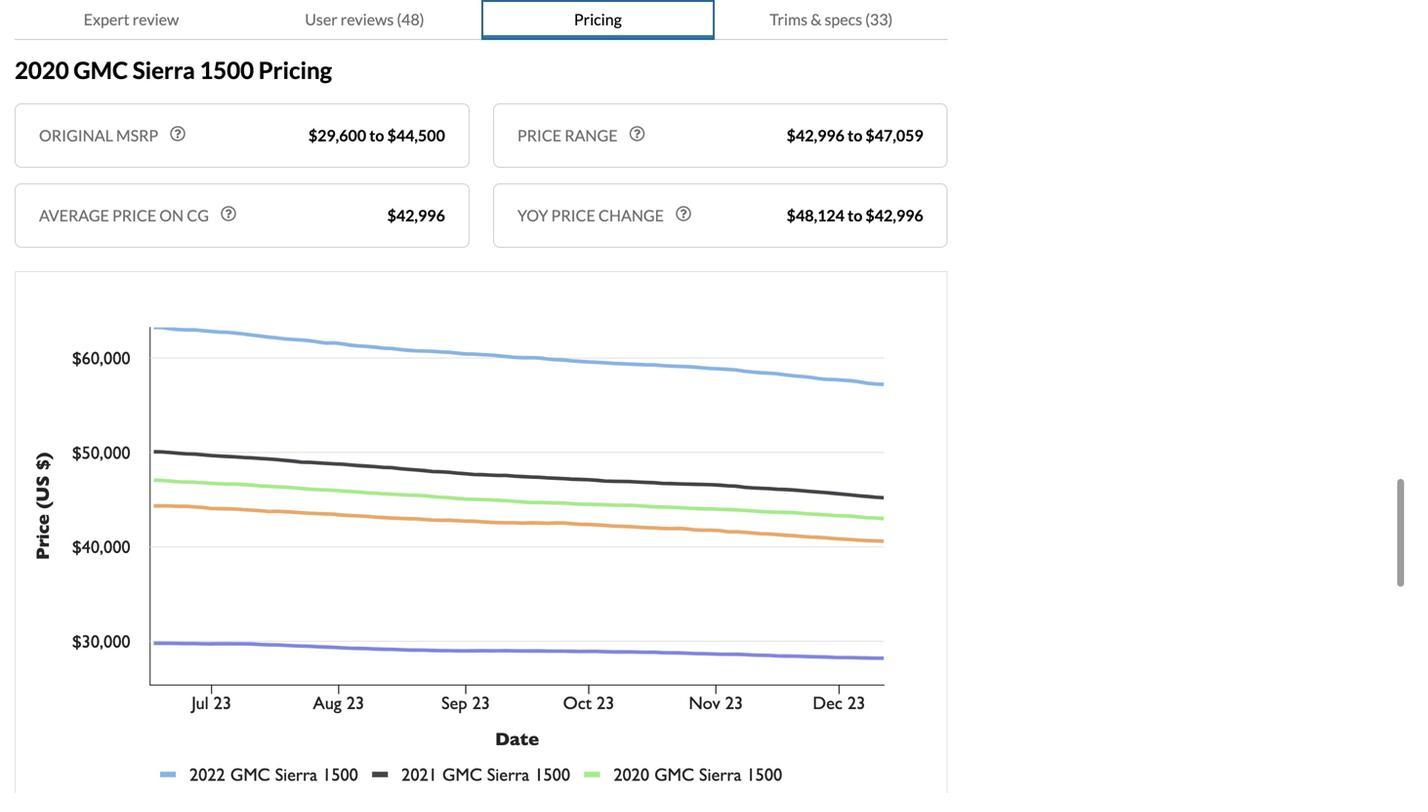 Task type: vqa. For each thing, say whether or not it's contained in the screenshot.
the of
no



Task type: locate. For each thing, give the bounding box(es) containing it.
$42,996 for $42,996
[[387, 206, 445, 225]]

1 horizontal spatial pricing
[[574, 10, 622, 29]]

question circle image
[[629, 126, 645, 142], [676, 206, 691, 222]]

0 horizontal spatial question circle image
[[629, 126, 645, 142]]

to for $42,996
[[848, 126, 862, 145]]

user reviews (48) tab
[[248, 0, 481, 40]]

2 price from the left
[[551, 206, 595, 225]]

(33)
[[865, 10, 893, 29]]

to for $29,600
[[369, 126, 384, 145]]

question circle image right change at top
[[676, 206, 691, 222]]

price
[[517, 126, 562, 145]]

range
[[565, 126, 618, 145]]

to left $47,059
[[848, 126, 862, 145]]

to right $48,124
[[848, 206, 862, 225]]

sierra
[[133, 56, 195, 84]]

specs
[[825, 10, 862, 29]]

pricing
[[574, 10, 622, 29], [258, 56, 332, 84]]

1 vertical spatial question circle image
[[676, 206, 691, 222]]

on
[[159, 206, 184, 225]]

question circle image
[[170, 126, 186, 142], [221, 206, 236, 222]]

$48,124 to $42,996
[[787, 206, 923, 225]]

0 horizontal spatial $42,996
[[387, 206, 445, 225]]

tab list
[[15, 0, 948, 40]]

(48)
[[397, 10, 424, 29]]

expert review
[[84, 10, 179, 29]]

msrp
[[116, 126, 158, 145]]

price
[[112, 206, 156, 225], [551, 206, 595, 225]]

1 horizontal spatial question circle image
[[221, 206, 236, 222]]

0 horizontal spatial pricing
[[258, 56, 332, 84]]

$42,996 left $47,059
[[787, 126, 845, 145]]

$42,996 right $48,124
[[866, 206, 923, 225]]

gmc
[[74, 56, 128, 84]]

1 horizontal spatial $42,996
[[787, 126, 845, 145]]

original
[[39, 126, 113, 145]]

tab panel
[[15, 0, 948, 18]]

trims
[[770, 10, 808, 29]]

$42,996
[[787, 126, 845, 145], [387, 206, 445, 225], [866, 206, 923, 225]]

price left on
[[112, 206, 156, 225]]

question circle image right cg
[[221, 206, 236, 222]]

0 horizontal spatial price
[[112, 206, 156, 225]]

1500
[[200, 56, 254, 84]]

to
[[369, 126, 384, 145], [848, 126, 862, 145], [848, 206, 862, 225]]

question circle image right range on the left top of page
[[629, 126, 645, 142]]

to right the $29,600
[[369, 126, 384, 145]]

question circle image right msrp
[[170, 126, 186, 142]]

1 vertical spatial question circle image
[[221, 206, 236, 222]]

0 vertical spatial question circle image
[[629, 126, 645, 142]]

original msrp
[[39, 126, 158, 145]]

question circle image for original msrp
[[170, 126, 186, 142]]

to for $48,124
[[848, 206, 862, 225]]

trims & specs (33)
[[770, 10, 893, 29]]

2 horizontal spatial $42,996
[[866, 206, 923, 225]]

1 horizontal spatial question circle image
[[676, 206, 691, 222]]

user reviews (48)
[[305, 10, 424, 29]]

price right yoy
[[551, 206, 595, 225]]

yoy price change
[[517, 206, 664, 225]]

review
[[133, 10, 179, 29]]

$29,600 to $44,500
[[308, 126, 445, 145]]

expert review tab
[[15, 0, 248, 40]]

$44,500
[[387, 126, 445, 145]]

$42,996 down $44,500
[[387, 206, 445, 225]]

0 vertical spatial pricing
[[574, 10, 622, 29]]

1 price from the left
[[112, 206, 156, 225]]

0 horizontal spatial question circle image
[[170, 126, 186, 142]]

1 horizontal spatial price
[[551, 206, 595, 225]]

0 vertical spatial question circle image
[[170, 126, 186, 142]]

&
[[811, 10, 822, 29]]



Task type: describe. For each thing, give the bounding box(es) containing it.
$42,996 for $42,996 to $47,059
[[787, 126, 845, 145]]

2020
[[15, 56, 69, 84]]

1 vertical spatial pricing
[[258, 56, 332, 84]]

$47,059
[[866, 126, 923, 145]]

average
[[39, 206, 109, 225]]

average price on cg
[[39, 206, 209, 225]]

price range
[[517, 126, 618, 145]]

change
[[598, 206, 664, 225]]

$29,600
[[308, 126, 366, 145]]

question circle image for price range
[[629, 126, 645, 142]]

pricing inside tab
[[574, 10, 622, 29]]

2020 gmc sierra 1500 pricing
[[15, 56, 332, 84]]

cg
[[187, 206, 209, 225]]

reviews
[[341, 10, 394, 29]]

tab list containing expert review
[[15, 0, 948, 40]]

question circle image for yoy price change
[[676, 206, 691, 222]]

price for yoy
[[551, 206, 595, 225]]

pricing tab
[[481, 0, 715, 40]]

$48,124
[[787, 206, 845, 225]]

question circle image for average price on cg
[[221, 206, 236, 222]]

trims & specs (33) tab
[[715, 0, 948, 40]]

$42,996 to $47,059
[[787, 126, 923, 145]]

yoy
[[517, 206, 548, 225]]

user
[[305, 10, 338, 29]]

expert
[[84, 10, 130, 29]]

price for average
[[112, 206, 156, 225]]



